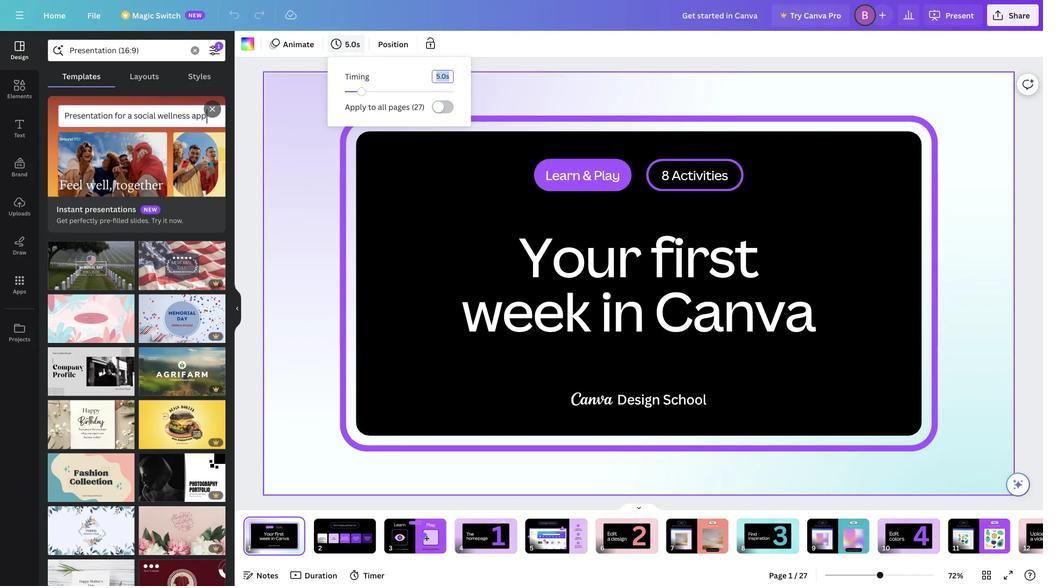 Task type: locate. For each thing, give the bounding box(es) containing it.
1 horizontal spatial try
[[790, 10, 802, 20]]

pages
[[389, 102, 410, 112]]

elements
[[7, 92, 32, 100]]

position button
[[374, 35, 413, 53]]

of inside pink blue pastel playful fashion collection presentation 16:9 'group'
[[58, 492, 66, 500]]

1 of 12 up happy mother's day presentation (16:9)) group
[[144, 492, 165, 500]]

pro
[[829, 10, 841, 20]]

12 up 'happy birthday (presentation (16:9))' group
[[68, 386, 74, 394]]

0 vertical spatial happy mother's day presentation (16:9)) group
[[48, 288, 134, 343]]

draw button
[[0, 227, 39, 266]]

try
[[790, 10, 802, 20], [152, 216, 161, 225]]

happy mother's day presentation (16:9)) group
[[48, 288, 134, 343], [48, 554, 134, 587]]

new right switch
[[188, 11, 202, 19]]

1 vertical spatial new
[[144, 206, 157, 213]]

12
[[68, 386, 74, 394], [159, 492, 165, 500]]

15 inside "green yellow modern farming presentation 16:9" group
[[159, 386, 165, 394]]

1 horizontal spatial 1 of 15
[[144, 386, 165, 394]]

apps button
[[0, 266, 39, 305]]

of for "green yellow modern farming presentation 16:9" group
[[149, 386, 157, 394]]

1 vertical spatial happy mother's day presentation (16:9)) group
[[48, 554, 134, 587]]

try left it
[[152, 216, 161, 225]]

yellow modern burger (presentation (16:9)) image
[[139, 401, 226, 450]]

green yellow modern farming presentation 16:9 group
[[139, 341, 226, 397]]

72% button
[[939, 567, 974, 585]]

0 horizontal spatial 1 of 12
[[53, 386, 74, 394]]

0 horizontal spatial 12
[[68, 386, 74, 394]]

happy birthday (presentation (16:9)) image
[[48, 401, 134, 450]]

1 for pink blue pastel playful fashion collection presentation 16:9 'group'
[[53, 492, 56, 500]]

it
[[163, 216, 167, 225]]

timing
[[345, 71, 369, 82]]

0 vertical spatial 1 of 15
[[144, 386, 165, 394]]

present
[[946, 10, 974, 20]]

magic
[[132, 10, 154, 20]]

hide pages image
[[613, 503, 665, 512]]

1 of 12 inside monochrome professional fashion company profile presentation 16:9 group
[[53, 386, 74, 394]]

design button
[[0, 31, 39, 70]]

1 of 15
[[144, 386, 165, 394], [53, 492, 74, 500]]

15 inside pink blue pastel playful fashion collection presentation 16:9 'group'
[[68, 492, 74, 500]]

1 inside pink blue pastel playful fashion collection presentation 16:9 'group'
[[53, 492, 56, 500]]

1 of 15 inside pink blue pastel playful fashion collection presentation 16:9 'group'
[[53, 492, 74, 500]]

0 vertical spatial canva
[[804, 10, 827, 20]]

/
[[795, 571, 798, 581]]

1 of 12
[[53, 386, 74, 394], [144, 492, 165, 500]]

of up yellow modern burger (presentation (16:9)) group
[[149, 386, 157, 394]]

apply
[[345, 102, 366, 112]]

happy mother's day presentation (16:9)) image down white minimalist memorial day (presentation (16:9)) image
[[48, 295, 134, 343]]

1 vertical spatial 1 of 15
[[53, 492, 74, 500]]

1 up happy mother's day  (presentation (16:9)) group
[[53, 492, 56, 500]]

15
[[159, 386, 165, 394], [68, 492, 74, 500]]

red minimalist memorial day (presentation (16:9)) group
[[139, 235, 226, 290]]

of
[[58, 386, 66, 394], [149, 386, 157, 394], [58, 492, 66, 500], [149, 492, 157, 500]]

of for pink blue pastel playful fashion collection presentation 16:9 'group'
[[58, 492, 66, 500]]

15 up yellow modern burger (presentation (16:9)) group
[[159, 386, 165, 394]]

1 left / at the right of page
[[789, 571, 793, 581]]

27
[[800, 571, 808, 581]]

all
[[378, 102, 387, 112]]

styles
[[188, 71, 211, 81]]

animate
[[283, 39, 314, 49]]

0 vertical spatial 15
[[159, 386, 165, 394]]

1 vertical spatial happy mother's day presentation (16:9)) image
[[48, 560, 134, 587]]

1 up happy mother's day presentation (16:9)) group
[[144, 492, 147, 500]]

0 horizontal spatial 1 of 15
[[53, 492, 74, 500]]

1 of 15 for pink blue pastel playful fashion collection presentation 16:9 'group'
[[53, 492, 74, 500]]

get
[[57, 216, 68, 225]]

page 1 image
[[243, 520, 305, 554]]

blue minimalist memorial day presentation (16:9) image
[[139, 295, 226, 343]]

canva inside 'button'
[[804, 10, 827, 20]]

1 up yellow modern burger (presentation (16:9)) group
[[144, 386, 147, 394]]

1 vertical spatial 12
[[159, 492, 165, 500]]

position
[[378, 39, 408, 49]]

12 up happy mother's day presentation (16:9)) group
[[159, 492, 165, 500]]

perfectly
[[69, 216, 98, 225]]

5.0s
[[345, 39, 360, 49]]

new up slides. at the top of the page
[[144, 206, 157, 213]]

1 horizontal spatial new
[[188, 11, 202, 19]]

0 vertical spatial try
[[790, 10, 802, 20]]

1 horizontal spatial 12
[[159, 492, 165, 500]]

1
[[53, 386, 56, 394], [144, 386, 147, 394], [53, 492, 56, 500], [144, 492, 147, 500], [789, 571, 793, 581]]

of inside group
[[149, 492, 157, 500]]

text button
[[0, 109, 39, 148]]

1 inside monochrome professional fashion company profile presentation 16:9 group
[[53, 386, 56, 394]]

of up 'happy birthday (presentation (16:9))' group
[[58, 386, 66, 394]]

page 1 / 27 button
[[765, 567, 812, 585]]

1 of 15 up happy mother's day  (presentation (16:9)) group
[[53, 492, 74, 500]]

0 vertical spatial happy mother's day presentation (16:9)) image
[[48, 295, 134, 343]]

1 for "green yellow modern farming presentation 16:9" group
[[144, 386, 147, 394]]

timer button
[[346, 567, 389, 585]]

home
[[43, 10, 66, 20]]

1 happy mother's day presentation (16:9)) group from the top
[[48, 288, 134, 343]]

of up happy mother's day presentation (16:9)) group
[[149, 492, 157, 500]]

0 horizontal spatial 15
[[68, 492, 74, 500]]

animate button
[[266, 35, 318, 53]]

try canva pro
[[790, 10, 841, 20]]

happy mother's day presentation (16:9)) group for blue minimalist memorial day presentation (16:9) image
[[48, 288, 134, 343]]

0 vertical spatial 12
[[68, 386, 74, 394]]

of inside group
[[58, 386, 66, 394]]

apply to all pages (27)
[[345, 102, 425, 112]]

of up happy mother's day  (presentation (16:9)) group
[[58, 492, 66, 500]]

switch
[[156, 10, 181, 20]]

instant presentations
[[57, 204, 136, 215]]

timer
[[363, 571, 385, 581]]

Design title text field
[[674, 4, 768, 26]]

1 inside monochrome simple professional magazine photography portfolio presentation 16:9 group
[[144, 492, 147, 500]]

1 for monochrome professional fashion company profile presentation 16:9 group on the bottom
[[53, 386, 56, 394]]

1 inside "green yellow modern farming presentation 16:9" group
[[144, 386, 147, 394]]

0 vertical spatial 1 of 12
[[53, 386, 74, 394]]

canva
[[804, 10, 827, 20], [655, 274, 815, 348]]

monochrome simple professional magazine photography portfolio presentation 16:9 group
[[139, 447, 226, 503]]

styles button
[[174, 66, 226, 86]]

notes
[[256, 571, 278, 581]]

1 vertical spatial try
[[152, 216, 161, 225]]

your
[[519, 220, 641, 294]]

try inside 'button'
[[790, 10, 802, 20]]

happy mother's day presentation (16:9)) image down happy mother's day  (presentation (16:9)) image
[[48, 560, 134, 587]]

of for monochrome simple professional magazine photography portfolio presentation 16:9 group
[[149, 492, 157, 500]]

2 happy mother's day presentation (16:9)) group from the top
[[48, 554, 134, 587]]

1 for monochrome simple professional magazine photography portfolio presentation 16:9 group
[[144, 492, 147, 500]]

0 vertical spatial new
[[188, 11, 202, 19]]

1 vertical spatial 15
[[68, 492, 74, 500]]

uploads button
[[0, 187, 39, 227]]

to
[[368, 102, 376, 112]]

happy mother's day  (presentation (16:9)) image
[[48, 507, 134, 556]]

1 of 15 inside "green yellow modern farming presentation 16:9" group
[[144, 386, 165, 394]]

12 inside monochrome simple professional magazine photography portfolio presentation 16:9 group
[[159, 492, 165, 500]]

new inside main menu bar
[[188, 11, 202, 19]]

15 up happy mother's day  (presentation (16:9)) group
[[68, 492, 74, 500]]

canva assistant image
[[1012, 479, 1025, 492]]

try left pro
[[790, 10, 802, 20]]

1 of 12 up 'happy birthday (presentation (16:9))' group
[[53, 386, 74, 394]]

present button
[[924, 4, 983, 26]]

0 horizontal spatial try
[[152, 216, 161, 225]]

1 vertical spatial 1 of 12
[[144, 492, 165, 500]]

white minimalist memorial day (presentation (16:9)) image
[[48, 242, 134, 290]]

happy mother's day presentation (16:9)) image for red minimalist new variant (presentation (16:9)) image happy mother's day presentation (16:9)) group
[[48, 560, 134, 587]]

12 inside monochrome professional fashion company profile presentation 16:9 group
[[68, 386, 74, 394]]

happy mother's day presentation (16:9)) image
[[48, 295, 134, 343], [48, 560, 134, 587]]

of inside "green yellow modern farming presentation 16:9" group
[[149, 386, 157, 394]]

of for monochrome professional fashion company profile presentation 16:9 group on the bottom
[[58, 386, 66, 394]]

draw
[[13, 249, 26, 256]]

1 horizontal spatial 1 of 12
[[144, 492, 165, 500]]

new
[[188, 11, 202, 19], [144, 206, 157, 213]]

week in canva
[[461, 274, 815, 348]]

2 happy mother's day presentation (16:9)) image from the top
[[48, 560, 134, 587]]

1 horizontal spatial 15
[[159, 386, 165, 394]]

1 of 15 up yellow modern burger (presentation (16:9)) group
[[144, 386, 165, 394]]

1 of 12 inside monochrome simple professional magazine photography portfolio presentation 16:9 group
[[144, 492, 165, 500]]

file button
[[79, 4, 109, 26]]

1 up 'happy birthday (presentation (16:9))' group
[[53, 386, 56, 394]]

1 of 12 for monochrome professional fashion company profile presentation 16:9 group on the bottom
[[53, 386, 74, 394]]

1 happy mother's day presentation (16:9)) image from the top
[[48, 295, 134, 343]]

page 1 / 27
[[769, 571, 808, 581]]



Task type: vqa. For each thing, say whether or not it's contained in the screenshot.
Uploads
yes



Task type: describe. For each thing, give the bounding box(es) containing it.
15 for "green yellow modern farming presentation 16:9" group
[[159, 386, 165, 394]]

now.
[[169, 216, 184, 225]]

page
[[769, 571, 787, 581]]

instant
[[57, 204, 83, 215]]

blue minimalist memorial day presentation (16:9) group
[[139, 288, 226, 343]]

duration
[[305, 571, 337, 581]]

slides.
[[130, 216, 150, 225]]

12 for monochrome simple professional magazine photography portfolio presentation 16:9 group
[[159, 492, 165, 500]]

1 of 15 for "green yellow modern farming presentation 16:9" group
[[144, 386, 165, 394]]

magic switch
[[132, 10, 181, 20]]

12 for monochrome professional fashion company profile presentation 16:9 group on the bottom
[[68, 386, 74, 394]]

projects button
[[0, 314, 39, 353]]

(27)
[[412, 102, 425, 112]]

share button
[[987, 4, 1039, 26]]

pre-
[[100, 216, 113, 225]]

happy mother's day presentation (16:9)) group for red minimalist new variant (presentation (16:9)) image
[[48, 554, 134, 587]]

hide image
[[234, 283, 241, 335]]

red minimalist memorial day (presentation (16:9)) image
[[139, 242, 226, 290]]

your first
[[519, 220, 758, 294]]

design
[[11, 53, 29, 61]]

monochrome professional fashion company profile presentation 16:9 group
[[48, 341, 134, 397]]

try canva pro button
[[772, 4, 850, 26]]

yellow modern burger (presentation (16:9)) group
[[139, 394, 226, 450]]

file
[[87, 10, 101, 20]]

notes button
[[239, 567, 283, 585]]

presentation for a social wellness app image
[[48, 96, 226, 197]]

first
[[651, 220, 758, 294]]

get perfectly pre-filled slides. try it now.
[[57, 216, 184, 225]]

apps
[[13, 288, 26, 295]]

happy mother's day presentation (16:9)) group
[[139, 501, 226, 556]]

happy birthday (presentation (16:9)) group
[[48, 394, 134, 450]]

Page title text field
[[256, 543, 260, 554]]

layouts
[[130, 71, 159, 81]]

side panel tab list
[[0, 31, 39, 353]]

15 for pink blue pastel playful fashion collection presentation 16:9 'group'
[[68, 492, 74, 500]]

brand button
[[0, 148, 39, 187]]

home link
[[35, 4, 74, 26]]

happy mother's day presentation (16:9)) image for happy mother's day presentation (16:9)) group associated with blue minimalist memorial day presentation (16:9) image
[[48, 295, 134, 343]]

presentations
[[85, 204, 136, 215]]

week
[[461, 274, 590, 348]]

happy mother's day  (presentation (16:9)) group
[[48, 501, 134, 556]]

main menu bar
[[0, 0, 1043, 31]]

pink blue pastel playful fashion collection presentation 16:9 group
[[48, 447, 134, 503]]

layouts button
[[115, 66, 174, 86]]

72%
[[949, 571, 964, 581]]

elements button
[[0, 70, 39, 109]]

Use 5+ words to describe... search field
[[70, 40, 184, 61]]

templates button
[[48, 66, 115, 86]]

Timing text field
[[433, 71, 453, 83]]

duration button
[[287, 567, 342, 585]]

white minimalist memorial day (presentation (16:9)) group
[[48, 235, 134, 290]]

happy mother's day presentation (16:9)) image
[[139, 507, 226, 556]]

1 inside page 1 / 27 button
[[789, 571, 793, 581]]

templates
[[62, 71, 101, 81]]

red minimalist new variant (presentation (16:9)) image
[[139, 560, 226, 587]]

1 of 12 for monochrome simple professional magazine photography portfolio presentation 16:9 group
[[144, 492, 165, 500]]

1 vertical spatial canva
[[655, 274, 815, 348]]

no color image
[[241, 37, 254, 51]]

brand
[[12, 171, 28, 178]]

uploads
[[9, 210, 31, 217]]

in
[[600, 274, 644, 348]]

0 horizontal spatial new
[[144, 206, 157, 213]]

text
[[14, 132, 25, 139]]

filled
[[113, 216, 129, 225]]

share
[[1009, 10, 1030, 20]]

5.0s button
[[328, 35, 365, 53]]

red minimalist new variant (presentation (16:9)) group
[[139, 554, 226, 587]]

projects
[[9, 336, 30, 343]]



